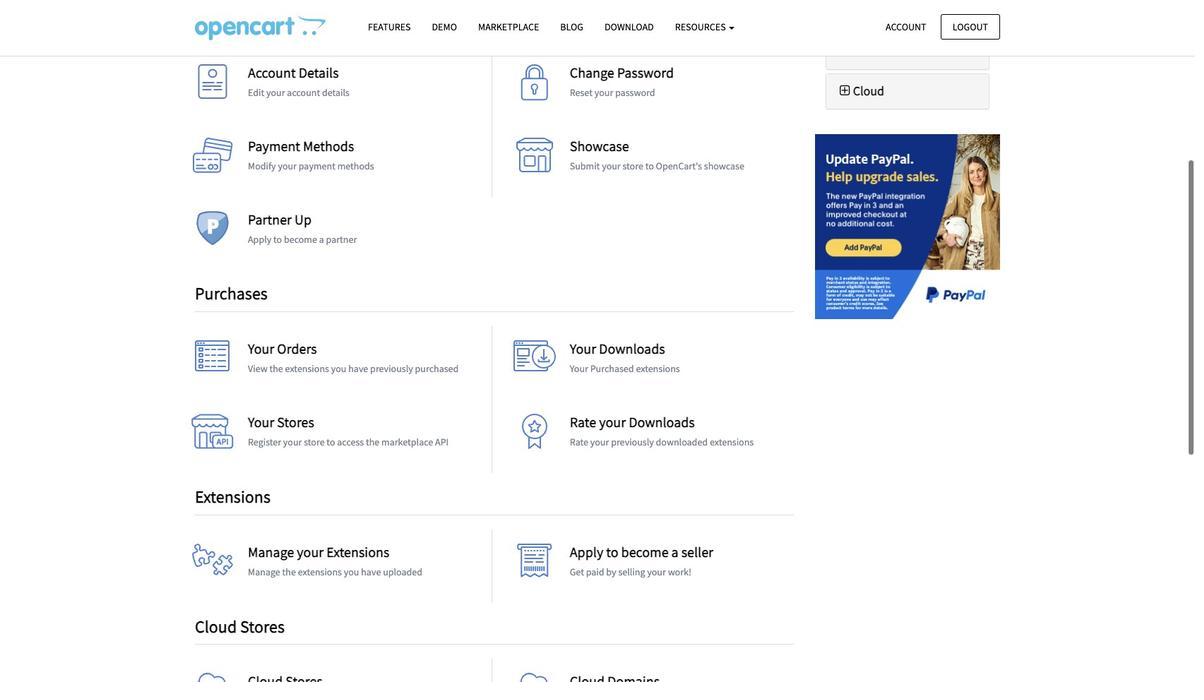 Task type: describe. For each thing, give the bounding box(es) containing it.
payment
[[299, 159, 335, 172]]

rate your previously downloaded extensions link
[[570, 436, 754, 449]]

downloads inside your downloads your purchased extensions
[[599, 340, 665, 358]]

have inside manage your extensions manage the extensions you have uploaded
[[361, 566, 381, 578]]

cloud domains image
[[513, 673, 556, 682]]

apply to become a seller get paid by selling your work!
[[570, 543, 713, 578]]

your for your stores
[[248, 413, 274, 431]]

paid
[[586, 566, 604, 578]]

payment
[[248, 137, 300, 154]]

change password link
[[570, 63, 674, 81]]

download link
[[594, 15, 664, 40]]

register
[[248, 436, 281, 449]]

reset
[[570, 86, 593, 99]]

download
[[605, 20, 654, 33]]

2 rate from the top
[[570, 436, 588, 449]]

marketplace
[[381, 436, 433, 449]]

your downloads link
[[570, 340, 665, 358]]

1 manage from the top
[[248, 543, 294, 561]]

your down rate your downloads link
[[590, 436, 609, 449]]

your stores link
[[248, 413, 314, 431]]

modify your payment methods link
[[248, 159, 374, 172]]

your stores image
[[191, 414, 234, 456]]

cloud stores image
[[191, 673, 234, 682]]

to inside the partner up apply to become a partner
[[273, 233, 282, 245]]

apply inside 'apply to become a seller get paid by selling your work!'
[[570, 543, 603, 561]]

seller
[[681, 543, 713, 561]]

your inside the change password reset your password
[[594, 86, 613, 99]]

get
[[570, 566, 584, 578]]

demo
[[432, 20, 457, 33]]

password
[[615, 86, 655, 99]]

your orders link
[[248, 340, 317, 358]]

your inside 'apply to become a seller get paid by selling your work!'
[[647, 566, 666, 578]]

account inside account link
[[886, 20, 926, 33]]

account details link
[[248, 63, 339, 81]]

your inside payment methods modify your payment methods
[[278, 159, 297, 172]]

your up rate your previously downloaded extensions link
[[599, 413, 626, 431]]

stores for cloud
[[240, 616, 285, 638]]

account inside the account details edit your account details
[[248, 63, 296, 81]]

apply inside the partner up apply to become a partner
[[248, 233, 271, 245]]

submit your store to opencart's showcase link
[[570, 159, 744, 172]]

stores for your
[[277, 413, 314, 431]]

payment methods image
[[191, 137, 234, 180]]

your downloads your purchased extensions
[[570, 340, 680, 375]]

get paid by selling your work! link
[[570, 566, 691, 578]]

apply to become a partner link
[[248, 233, 357, 245]]

view the extensions you have previously purchased link
[[248, 362, 459, 375]]

showcase
[[570, 137, 629, 154]]

2 manage from the top
[[248, 566, 280, 578]]

password
[[617, 63, 674, 81]]

payment methods modify your payment methods
[[248, 137, 374, 172]]

logout link
[[941, 14, 1000, 39]]

the inside your stores register your store to access the marketplace api
[[366, 436, 380, 449]]

partner up link
[[248, 210, 312, 228]]

plus square o image
[[837, 85, 853, 98]]

extensions inside your orders view the extensions you have previously purchased
[[285, 362, 329, 375]]

marketplace
[[478, 20, 539, 33]]

blog link
[[550, 15, 594, 40]]

partner
[[326, 233, 357, 245]]

downloads inside rate your downloads rate your previously downloaded extensions
[[629, 413, 695, 431]]

your stores register your store to access the marketplace api
[[248, 413, 449, 449]]

your purchased extensions link
[[570, 362, 680, 375]]

manage the extensions you have uploaded link
[[248, 566, 422, 578]]

your for your downloads
[[570, 340, 596, 358]]

rate your downloads link
[[570, 413, 695, 431]]

blog
[[560, 20, 583, 33]]

account up account image
[[195, 6, 252, 28]]

api
[[435, 436, 449, 449]]

showcase
[[704, 159, 744, 172]]

access
[[337, 436, 364, 449]]

a inside the partner up apply to become a partner
[[319, 233, 324, 245]]

purchases
[[195, 283, 268, 305]]

purchased
[[415, 362, 459, 375]]

cloud for cloud
[[853, 83, 884, 99]]

cloud for cloud stores
[[195, 616, 237, 638]]

methods
[[337, 159, 374, 172]]

logout
[[953, 20, 988, 33]]

to inside your stores register your store to access the marketplace api
[[327, 436, 335, 449]]

reset your password link
[[570, 86, 655, 99]]



Task type: vqa. For each thing, say whether or not it's contained in the screenshot.


Task type: locate. For each thing, give the bounding box(es) containing it.
features
[[368, 20, 411, 33]]

you
[[331, 362, 346, 375], [344, 566, 359, 578]]

you down the manage your extensions 'link'
[[344, 566, 359, 578]]

apply to become a partner image
[[191, 211, 234, 253]]

downloads up your purchased extensions link
[[599, 340, 665, 358]]

features link
[[357, 15, 421, 40]]

previously inside your orders view the extensions you have previously purchased
[[370, 362, 413, 375]]

methods
[[303, 137, 354, 154]]

0 vertical spatial extensions
[[853, 43, 910, 60]]

cloud link
[[837, 83, 884, 99]]

1 vertical spatial become
[[621, 543, 669, 561]]

showcase link
[[570, 137, 629, 154]]

manage
[[248, 543, 294, 561], [248, 566, 280, 578]]

your left the purchased
[[570, 362, 588, 375]]

your right reset
[[594, 86, 613, 99]]

previously down rate your downloads link
[[611, 436, 654, 449]]

previously inside rate your downloads rate your previously downloaded extensions
[[611, 436, 654, 449]]

showcase image
[[513, 137, 556, 180]]

1 vertical spatial stores
[[240, 616, 285, 638]]

1 horizontal spatial extensions
[[326, 543, 389, 561]]

to left opencart's
[[645, 159, 654, 172]]

purchased
[[590, 362, 634, 375]]

1 horizontal spatial store
[[623, 159, 643, 172]]

the down the manage your extensions 'link'
[[282, 566, 296, 578]]

become inside 'apply to become a seller get paid by selling your work!'
[[621, 543, 669, 561]]

1 horizontal spatial apply
[[570, 543, 603, 561]]

register your store to access the marketplace api link
[[248, 436, 449, 449]]

1 rate from the top
[[570, 413, 596, 431]]

apply up paid
[[570, 543, 603, 561]]

extensions down your downloads link
[[636, 362, 680, 375]]

0 vertical spatial stores
[[277, 413, 314, 431]]

1 vertical spatial have
[[361, 566, 381, 578]]

marketplace link
[[468, 15, 550, 40]]

your left 'work!'
[[647, 566, 666, 578]]

have
[[348, 362, 368, 375], [361, 566, 381, 578]]

your down your stores link
[[283, 436, 302, 449]]

selling
[[618, 566, 645, 578]]

change password reset your password
[[570, 63, 674, 99]]

apply to become a seller image
[[513, 544, 556, 586]]

1 vertical spatial extensions
[[195, 486, 271, 508]]

account up extensions link
[[886, 20, 926, 33]]

your inside your stores register your store to access the marketplace api
[[248, 413, 274, 431]]

edit
[[248, 86, 264, 99]]

the inside manage your extensions manage the extensions you have uploaded
[[282, 566, 296, 578]]

0 vertical spatial rate
[[570, 413, 596, 431]]

account link
[[874, 14, 938, 39]]

your up view
[[248, 340, 274, 358]]

extensions down the register at the bottom
[[195, 486, 271, 508]]

your down showcase link
[[602, 159, 621, 172]]

extensions down orders
[[285, 362, 329, 375]]

0 vertical spatial the
[[269, 362, 283, 375]]

have inside your orders view the extensions you have previously purchased
[[348, 362, 368, 375]]

payment methods link
[[248, 137, 354, 154]]

1 vertical spatial downloads
[[629, 413, 695, 431]]

the right access
[[366, 436, 380, 449]]

to inside 'apply to become a seller get paid by selling your work!'
[[606, 543, 618, 561]]

opencart - your account image
[[195, 15, 326, 40]]

the
[[269, 362, 283, 375], [366, 436, 380, 449], [282, 566, 296, 578]]

0 vertical spatial manage
[[248, 543, 294, 561]]

details
[[299, 63, 339, 81]]

submit
[[570, 159, 600, 172]]

0 vertical spatial become
[[284, 233, 317, 245]]

1 vertical spatial you
[[344, 566, 359, 578]]

extensions
[[853, 43, 910, 60], [195, 486, 271, 508], [326, 543, 389, 561]]

previously left purchased
[[370, 362, 413, 375]]

details
[[322, 86, 350, 99]]

your for your orders
[[248, 340, 274, 358]]

change password image
[[513, 64, 556, 106]]

orders
[[277, 340, 317, 358]]

cloud down extensions link
[[853, 83, 884, 99]]

apply to become a seller link
[[570, 543, 713, 561]]

opencart's
[[656, 159, 702, 172]]

extensions inside rate your downloads rate your previously downloaded extensions
[[710, 436, 754, 449]]

1 vertical spatial the
[[366, 436, 380, 449]]

demo link
[[421, 15, 468, 40]]

store inside your stores register your store to access the marketplace api
[[304, 436, 325, 449]]

1 vertical spatial apply
[[570, 543, 603, 561]]

up
[[295, 210, 312, 228]]

become down up
[[284, 233, 317, 245]]

0 vertical spatial a
[[319, 233, 324, 245]]

rate your downloads rate your previously downloaded extensions
[[570, 413, 754, 449]]

your inside your stores register your store to access the marketplace api
[[283, 436, 302, 449]]

paypal image
[[815, 134, 1000, 320]]

cloud up cloud stores image
[[195, 616, 237, 638]]

your inside showcase submit your store to opencart's showcase
[[602, 159, 621, 172]]

edit your account details link
[[248, 86, 350, 99]]

have up your stores register your store to access the marketplace api
[[348, 362, 368, 375]]

become inside the partner up apply to become a partner
[[284, 233, 317, 245]]

manage your extensions link
[[248, 543, 389, 561]]

the inside your orders view the extensions you have previously purchased
[[269, 362, 283, 375]]

a
[[319, 233, 324, 245], [671, 543, 679, 561]]

1 vertical spatial cloud
[[195, 616, 237, 638]]

rate
[[570, 413, 596, 431], [570, 436, 588, 449]]

store inside showcase submit your store to opencart's showcase
[[623, 159, 643, 172]]

view
[[248, 362, 267, 375]]

to up the by
[[606, 543, 618, 561]]

extensions right downloaded
[[710, 436, 754, 449]]

account image
[[191, 64, 234, 106]]

partner up apply to become a partner
[[248, 210, 357, 245]]

extensions down the manage your extensions 'link'
[[298, 566, 342, 578]]

store
[[623, 159, 643, 172], [304, 436, 325, 449]]

downloaded
[[656, 436, 708, 449]]

0 vertical spatial you
[[331, 362, 346, 375]]

1 horizontal spatial previously
[[611, 436, 654, 449]]

1 vertical spatial rate
[[570, 436, 588, 449]]

to inside showcase submit your store to opencart's showcase
[[645, 159, 654, 172]]

1 horizontal spatial a
[[671, 543, 679, 561]]

resources link
[[664, 15, 745, 40]]

previously
[[370, 362, 413, 375], [611, 436, 654, 449]]

0 vertical spatial have
[[348, 362, 368, 375]]

your orders image
[[191, 341, 234, 383]]

resources
[[675, 20, 728, 33]]

store down showcase link
[[623, 159, 643, 172]]

manage your extensions manage the extensions you have uploaded
[[248, 543, 422, 578]]

partner
[[248, 210, 292, 228]]

1 vertical spatial store
[[304, 436, 325, 449]]

uploaded
[[383, 566, 422, 578]]

plus square o image
[[837, 45, 853, 58]]

you inside manage your extensions manage the extensions you have uploaded
[[344, 566, 359, 578]]

account up edit
[[248, 63, 296, 81]]

a left partner
[[319, 233, 324, 245]]

your down the payment
[[278, 159, 297, 172]]

0 vertical spatial downloads
[[599, 340, 665, 358]]

by
[[606, 566, 616, 578]]

0 horizontal spatial a
[[319, 233, 324, 245]]

2 vertical spatial the
[[282, 566, 296, 578]]

account details edit your account details
[[248, 63, 350, 99]]

extensions down account link
[[853, 43, 910, 60]]

0 vertical spatial apply
[[248, 233, 271, 245]]

downloads
[[599, 340, 665, 358], [629, 413, 695, 431]]

become
[[284, 233, 317, 245], [621, 543, 669, 561]]

0 vertical spatial store
[[623, 159, 643, 172]]

extensions link
[[837, 43, 910, 60]]

a inside 'apply to become a seller get paid by selling your work!'
[[671, 543, 679, 561]]

extensions inside manage your extensions manage the extensions you have uploaded
[[326, 543, 389, 561]]

extensions up "manage the extensions you have uploaded" link
[[326, 543, 389, 561]]

to down the partner up link
[[273, 233, 282, 245]]

rate your downloads image
[[513, 414, 556, 456]]

your up "manage the extensions you have uploaded" link
[[297, 543, 324, 561]]

1 vertical spatial manage
[[248, 566, 280, 578]]

0 vertical spatial previously
[[370, 362, 413, 375]]

your orders view the extensions you have previously purchased
[[248, 340, 459, 375]]

the right view
[[269, 362, 283, 375]]

to left access
[[327, 436, 335, 449]]

1 vertical spatial previously
[[611, 436, 654, 449]]

your inside the account details edit your account details
[[266, 86, 285, 99]]

your inside your orders view the extensions you have previously purchased
[[248, 340, 274, 358]]

1 vertical spatial a
[[671, 543, 679, 561]]

change
[[570, 63, 614, 81]]

account
[[287, 86, 320, 99]]

your right edit
[[266, 86, 285, 99]]

become up the selling
[[621, 543, 669, 561]]

1 horizontal spatial become
[[621, 543, 669, 561]]

your
[[248, 340, 274, 358], [570, 340, 596, 358], [570, 362, 588, 375], [248, 413, 274, 431]]

to
[[645, 159, 654, 172], [273, 233, 282, 245], [327, 436, 335, 449], [606, 543, 618, 561]]

store left access
[[304, 436, 325, 449]]

1 horizontal spatial cloud
[[853, 83, 884, 99]]

extensions inside your downloads your purchased extensions
[[636, 362, 680, 375]]

modify
[[248, 159, 276, 172]]

2 vertical spatial extensions
[[326, 543, 389, 561]]

extensions
[[285, 362, 329, 375], [636, 362, 680, 375], [710, 436, 754, 449], [298, 566, 342, 578]]

0 horizontal spatial become
[[284, 233, 317, 245]]

stores inside your stores register your store to access the marketplace api
[[277, 413, 314, 431]]

you up your stores register your store to access the marketplace api
[[331, 362, 346, 375]]

your up the register at the bottom
[[248, 413, 274, 431]]

downloads up rate your previously downloaded extensions link
[[629, 413, 695, 431]]

0 horizontal spatial apply
[[248, 233, 271, 245]]

0 horizontal spatial extensions
[[195, 486, 271, 508]]

0 vertical spatial cloud
[[853, 83, 884, 99]]

extensions inside manage your extensions manage the extensions you have uploaded
[[298, 566, 342, 578]]

0 horizontal spatial cloud
[[195, 616, 237, 638]]

0 horizontal spatial store
[[304, 436, 325, 449]]

2 horizontal spatial extensions
[[853, 43, 910, 60]]

showcase submit your store to opencart's showcase
[[570, 137, 744, 172]]

your downloads image
[[513, 341, 556, 383]]

manage your extensions image
[[191, 544, 234, 586]]

you inside your orders view the extensions you have previously purchased
[[331, 362, 346, 375]]

your
[[266, 86, 285, 99], [594, 86, 613, 99], [278, 159, 297, 172], [602, 159, 621, 172], [599, 413, 626, 431], [283, 436, 302, 449], [590, 436, 609, 449], [297, 543, 324, 561], [647, 566, 666, 578]]

0 horizontal spatial previously
[[370, 362, 413, 375]]

stores
[[277, 413, 314, 431], [240, 616, 285, 638]]

have left uploaded
[[361, 566, 381, 578]]

your up the purchased
[[570, 340, 596, 358]]

a up 'work!'
[[671, 543, 679, 561]]

work!
[[668, 566, 691, 578]]

apply down partner
[[248, 233, 271, 245]]

cloud stores
[[195, 616, 285, 638]]

your inside manage your extensions manage the extensions you have uploaded
[[297, 543, 324, 561]]



